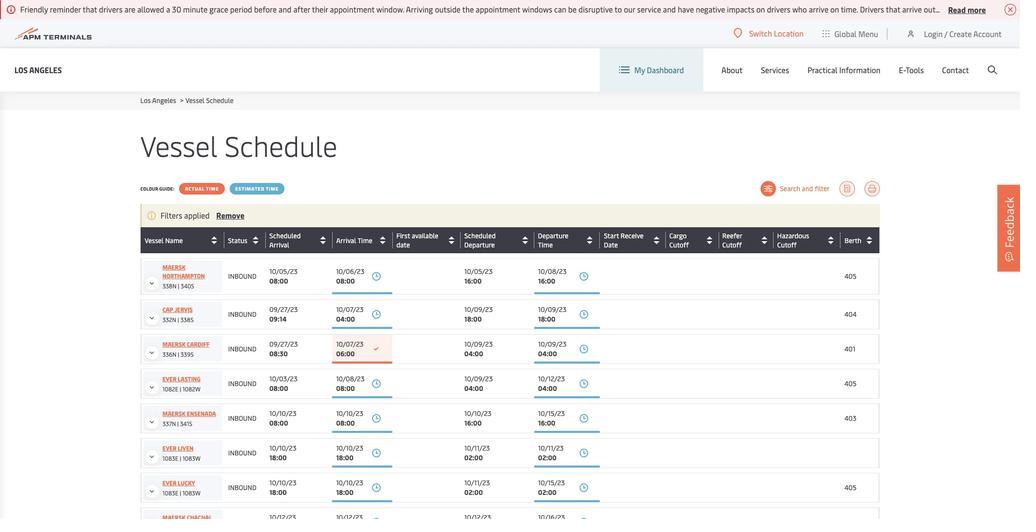 Task type: describe. For each thing, give the bounding box(es) containing it.
liven
[[178, 445, 194, 452]]

and inside button
[[803, 184, 814, 193]]

10/11/23 02:00 for 10/11/23
[[465, 444, 490, 463]]

338n
[[163, 282, 177, 290]]

inbound for 10/09/23 18:00
[[228, 310, 257, 319]]

2 appointment from the left
[[476, 4, 521, 14]]

1 outside from the left
[[435, 4, 461, 14]]

my
[[635, 65, 646, 75]]

filter
[[815, 184, 830, 193]]

search
[[781, 184, 801, 193]]

0 vertical spatial los angeles link
[[14, 64, 62, 76]]

contact
[[943, 65, 970, 75]]

| for 10/15/23 02:00
[[180, 490, 181, 497]]

service
[[638, 4, 662, 14]]

window.
[[377, 4, 405, 14]]

login / create account link
[[907, 19, 1003, 48]]

09/27/23 for 08:30
[[270, 340, 298, 349]]

10/05/23 for 16:00
[[465, 267, 493, 276]]

have
[[678, 4, 695, 14]]

time.
[[842, 4, 859, 14]]

los for los angeles > vessel schedule
[[140, 96, 151, 105]]

remove
[[217, 210, 245, 221]]

405 for 10/08/23
[[845, 272, 857, 281]]

about button
[[722, 48, 743, 92]]

10/12/23
[[539, 374, 565, 384]]

06:00
[[336, 349, 355, 358]]

08:00 down 10/08/23 08:00
[[336, 419, 355, 428]]

2 outside from the left
[[925, 4, 950, 14]]

10/15/23 for 02:00
[[539, 478, 565, 488]]

close alert image
[[1006, 4, 1017, 15]]

336n
[[163, 351, 177, 358]]

before
[[254, 4, 277, 14]]

contact button
[[943, 48, 970, 92]]

341s
[[180, 420, 192, 428]]

10/03/23 08:00
[[270, 374, 298, 393]]

e-
[[900, 65, 907, 75]]

10/05/23 16:00
[[465, 267, 493, 286]]

minute
[[183, 4, 208, 14]]

actual
[[185, 186, 205, 192]]

09:14
[[270, 315, 287, 324]]

16:00 for 10/05/23 16:00
[[465, 277, 482, 286]]

0 vertical spatial schedule
[[206, 96, 234, 105]]

10/15/23 for 16:00
[[539, 409, 565, 418]]

2 405 from the top
[[845, 379, 857, 388]]

1 horizontal spatial and
[[664, 4, 677, 14]]

1 receive from the left
[[621, 231, 644, 240]]

filters applied remove
[[161, 210, 245, 221]]

search and filter button
[[761, 181, 830, 197]]

inbound for 10/12/23 04:00
[[228, 379, 257, 388]]

the
[[463, 4, 474, 14]]

vessel schedule
[[140, 126, 338, 164]]

practical information
[[808, 65, 881, 75]]

practical information button
[[808, 48, 881, 92]]

create
[[950, 28, 973, 39]]

maersk for 10/10/23
[[163, 410, 186, 418]]

los for los angeles
[[14, 64, 28, 75]]

feedback button
[[998, 185, 1021, 272]]

read more button
[[949, 3, 987, 15]]

08:30
[[270, 349, 288, 358]]

cap
[[163, 306, 173, 314]]

04:00 inside '10/12/23 04:00'
[[539, 384, 557, 393]]

lasting
[[178, 375, 201, 383]]

1083e for 10/15/23 02:00
[[163, 490, 179, 497]]

10/07/23 04:00
[[336, 305, 364, 324]]

global menu button
[[814, 19, 889, 48]]

information
[[840, 65, 881, 75]]

estimated
[[235, 186, 265, 192]]

estimated time
[[235, 186, 279, 192]]

allowed
[[137, 4, 164, 14]]

actual time
[[185, 186, 219, 192]]

10/12/23 04:00
[[539, 374, 565, 393]]

feedback
[[1002, 197, 1018, 248]]

404
[[845, 310, 858, 319]]

a
[[166, 4, 170, 14]]

| for 10/11/23 02:00
[[180, 455, 181, 463]]

09/27/23 09:14
[[270, 305, 298, 324]]

ensenada
[[187, 410, 216, 418]]

about
[[722, 65, 743, 75]]

02:00 inside "10/15/23 02:00"
[[539, 488, 557, 497]]

0 horizontal spatial and
[[279, 4, 292, 14]]

friendly reminder that drivers are allowed a 30 minute grace period before and after their appointment window. arriving outside the appointment windows can be disruptive to our service and have negative impacts on drivers who arrive on time. drivers that arrive outside their appointment w
[[20, 4, 1021, 14]]

grace
[[210, 4, 228, 14]]

10/10/23 16:00
[[465, 409, 492, 428]]

inbound for 10/15/23 02:00
[[228, 483, 257, 492]]

10/09/23 04:00 for 10/12/23
[[465, 374, 493, 393]]

switch location button
[[734, 28, 804, 39]]

10/05/23 08:00
[[270, 267, 298, 286]]

2 on from the left
[[831, 4, 840, 14]]

my dashboard
[[635, 65, 685, 75]]

| for 10/15/23 16:00
[[177, 420, 179, 428]]

negative
[[696, 4, 726, 14]]

338s
[[181, 316, 194, 324]]

w
[[1017, 4, 1021, 14]]

2 arrive from the left
[[903, 4, 923, 14]]

09/27/23 for 09:14
[[270, 305, 298, 314]]

10/06/23
[[336, 267, 365, 276]]

10/07/23 for 04:00
[[336, 305, 364, 314]]

guide:
[[159, 186, 175, 192]]

2 10/09/23 18:00 from the left
[[539, 305, 567, 324]]

read more
[[949, 4, 987, 15]]

search and filter
[[781, 184, 830, 193]]

are
[[125, 4, 136, 14]]

16:00 for 10/08/23 16:00
[[539, 277, 556, 286]]

services
[[762, 65, 790, 75]]

maersk for 10/05/23
[[163, 264, 186, 271]]

339s
[[181, 351, 194, 358]]

10/08/23 for 16:00
[[539, 267, 567, 276]]

30
[[172, 4, 181, 14]]

10/08/23 08:00
[[336, 374, 365, 393]]

cardiff
[[187, 341, 210, 348]]

account
[[974, 28, 1003, 39]]

disruptive
[[579, 4, 613, 14]]

10/15/23 16:00
[[539, 409, 565, 428]]

switch location
[[750, 28, 804, 39]]

friendly
[[20, 4, 48, 14]]

08:00 inside 10/08/23 08:00
[[336, 384, 355, 393]]

inbound for 10/11/23 02:00
[[228, 449, 257, 458]]

colour guide:
[[140, 186, 175, 192]]

10/09/23 for 10/09/23 18:00
[[465, 305, 493, 314]]

09/27/23 08:30
[[270, 340, 298, 358]]

3 appointment from the left
[[970, 4, 1015, 14]]

read
[[949, 4, 967, 15]]

1 10/09/23 18:00 from the left
[[465, 305, 493, 324]]

1 arrive from the left
[[810, 4, 829, 14]]

10/06/23 08:00
[[336, 267, 365, 286]]

10/07/23 06:00
[[336, 340, 364, 358]]

08:00 inside 10/06/23 08:00
[[336, 277, 355, 286]]



Task type: locate. For each thing, give the bounding box(es) containing it.
08:00 down "06:00" at bottom left
[[336, 384, 355, 393]]

0 horizontal spatial 10/05/23
[[270, 267, 298, 276]]

1 appointment from the left
[[330, 4, 375, 14]]

appointment
[[330, 4, 375, 14], [476, 4, 521, 14], [970, 4, 1015, 14]]

applied
[[184, 210, 210, 221]]

cargo
[[670, 231, 687, 240], [670, 231, 687, 240]]

1 their from the left
[[312, 4, 328, 14]]

outside left the
[[435, 4, 461, 14]]

1 vertical spatial 1083e
[[163, 490, 179, 497]]

1 drivers from the left
[[99, 4, 123, 14]]

2 their from the left
[[952, 4, 968, 14]]

0 horizontal spatial that
[[83, 4, 97, 14]]

0 horizontal spatial 10/08/23
[[336, 374, 365, 384]]

1083w
[[183, 455, 201, 463], [183, 490, 201, 497]]

scheduled
[[270, 231, 301, 240], [270, 231, 301, 240], [465, 231, 496, 240], [465, 231, 496, 240]]

that
[[83, 4, 97, 14], [887, 4, 901, 14]]

angeles for los angeles > vessel schedule
[[152, 96, 176, 105]]

| inside ever lucky 1083e | 1083w
[[180, 490, 181, 497]]

1 horizontal spatial time
[[266, 186, 279, 192]]

1 09/27/23 from the top
[[270, 305, 298, 314]]

1 vertical spatial 405
[[845, 379, 857, 388]]

maersk
[[163, 264, 186, 271], [163, 341, 186, 348], [163, 410, 186, 418]]

first
[[397, 231, 410, 240], [397, 231, 410, 240]]

ever inside ever liven 1083e | 1083w
[[163, 445, 177, 452]]

maersk northampton 338n | 340s
[[163, 264, 205, 290]]

cargo cutoff
[[670, 231, 689, 250], [670, 231, 689, 250]]

2 vertical spatial maersk
[[163, 410, 186, 418]]

departure
[[538, 231, 569, 240], [539, 231, 569, 240], [465, 240, 495, 250], [465, 240, 495, 250]]

/
[[945, 28, 948, 39]]

that right reminder
[[83, 4, 97, 14]]

16:00 for 10/10/23 16:00
[[465, 419, 482, 428]]

0 horizontal spatial los angeles link
[[14, 64, 62, 76]]

10/11/23 for 10/15/23 02:00
[[465, 478, 490, 488]]

1 1083e from the top
[[163, 455, 179, 463]]

6 inbound from the top
[[228, 449, 257, 458]]

1 horizontal spatial 10/05/23
[[465, 267, 493, 276]]

3 maersk from the top
[[163, 410, 186, 418]]

10/15/23 02:00
[[539, 478, 565, 497]]

08:00 down 10/03/23
[[270, 384, 288, 393]]

2 ever from the top
[[163, 445, 177, 452]]

status
[[228, 236, 248, 245], [228, 236, 248, 245]]

drivers
[[861, 4, 885, 14]]

start receive date
[[604, 231, 644, 250], [604, 231, 644, 250]]

1 that from the left
[[83, 4, 97, 14]]

e-tools button
[[900, 48, 925, 92]]

09/27/23 up 09:14
[[270, 305, 298, 314]]

1083w inside ever liven 1083e | 1083w
[[183, 455, 201, 463]]

outside
[[435, 4, 461, 14], [925, 4, 950, 14]]

10/07/23 for 06:00
[[336, 340, 364, 349]]

| for 10/08/23 16:00
[[178, 282, 179, 290]]

0 vertical spatial 10/07/23
[[336, 305, 364, 314]]

10/09/23 for 10/12/23 04:00
[[465, 374, 493, 384]]

10/09/23 for 10/09/23 04:00
[[465, 340, 493, 349]]

maersk inside maersk northampton 338n | 340s
[[163, 264, 186, 271]]

1083w down lucky
[[183, 490, 201, 497]]

1083w for 10/11/23 02:00
[[183, 455, 201, 463]]

1 1083w from the top
[[183, 455, 201, 463]]

0 horizontal spatial drivers
[[99, 4, 123, 14]]

0 vertical spatial 1083w
[[183, 455, 201, 463]]

arrive right who on the right of the page
[[810, 4, 829, 14]]

drivers left are
[[99, 4, 123, 14]]

and left after
[[279, 4, 292, 14]]

departure time button
[[538, 231, 598, 250], [539, 231, 598, 250]]

1 horizontal spatial los angeles link
[[140, 96, 176, 105]]

0 vertical spatial 405
[[845, 272, 857, 281]]

1083e down liven
[[163, 455, 179, 463]]

time for actual time
[[206, 186, 219, 192]]

ever liven 1083e | 1083w
[[163, 445, 201, 463]]

10/11/23 02:00 for 10/15/23
[[465, 478, 490, 497]]

1082w
[[183, 385, 201, 393]]

0 horizontal spatial on
[[757, 4, 766, 14]]

on right "impacts"
[[757, 4, 766, 14]]

| left 341s
[[177, 420, 179, 428]]

0 vertical spatial angeles
[[29, 64, 62, 75]]

0 horizontal spatial outside
[[435, 4, 461, 14]]

0 horizontal spatial appointment
[[330, 4, 375, 14]]

who
[[793, 4, 808, 14]]

tools
[[907, 65, 925, 75]]

10/05/23 for 08:00
[[270, 267, 298, 276]]

first available date button
[[397, 231, 458, 250], [397, 231, 458, 250]]

ever lucky 1083e | 1083w
[[163, 479, 201, 497]]

| inside cap jervis 332n | 338s
[[178, 316, 179, 324]]

appointment left window.
[[330, 4, 375, 14]]

2 that from the left
[[887, 4, 901, 14]]

hazardous cutoff
[[778, 231, 810, 250], [778, 231, 810, 250]]

08:00 down the 10/03/23 08:00
[[270, 419, 288, 428]]

time right estimated
[[266, 186, 279, 192]]

3 405 from the top
[[845, 483, 857, 492]]

1083e down lucky
[[163, 490, 179, 497]]

10/08/23
[[539, 267, 567, 276], [336, 374, 365, 384]]

0 vertical spatial 10/08/23
[[539, 267, 567, 276]]

| down liven
[[180, 455, 181, 463]]

maersk for 09/27/23
[[163, 341, 186, 348]]

1 horizontal spatial on
[[831, 4, 840, 14]]

that right drivers
[[887, 4, 901, 14]]

| inside maersk northampton 338n | 340s
[[178, 282, 179, 290]]

1083e inside ever lucky 1083e | 1083w
[[163, 490, 179, 497]]

1 vertical spatial angeles
[[152, 96, 176, 105]]

our
[[624, 4, 636, 14]]

2 10/10/23 08:00 from the left
[[336, 409, 364, 428]]

10/09/23 18:00 down 10/05/23 16:00
[[465, 305, 493, 324]]

401
[[845, 345, 856, 354]]

ever inside ever lasting 1082e | 1082w
[[163, 375, 177, 383]]

cap jervis 332n | 338s
[[163, 306, 194, 324]]

0 horizontal spatial their
[[312, 4, 328, 14]]

10/10/23 18:00
[[270, 444, 297, 463], [336, 444, 364, 463], [270, 478, 297, 497], [336, 478, 364, 497]]

10/09/23 18:00 down 10/08/23 16:00
[[539, 305, 567, 324]]

16:00 for 10/15/23 16:00
[[539, 419, 556, 428]]

location
[[775, 28, 804, 39]]

10/09/23
[[465, 305, 493, 314], [539, 305, 567, 314], [465, 340, 493, 349], [539, 340, 567, 349], [465, 374, 493, 384]]

after
[[294, 4, 311, 14]]

1 on from the left
[[757, 4, 766, 14]]

1 horizontal spatial that
[[887, 4, 901, 14]]

1 inbound from the top
[[228, 272, 257, 281]]

1 horizontal spatial drivers
[[768, 4, 791, 14]]

10/09/23 04:00 for 10/09/23
[[465, 340, 493, 358]]

10/03/23
[[270, 374, 298, 384]]

start
[[604, 231, 619, 240], [604, 231, 620, 240]]

2 inbound from the top
[[228, 310, 257, 319]]

0 vertical spatial 09/27/23
[[270, 305, 298, 314]]

2 09/27/23 from the top
[[270, 340, 298, 349]]

maersk inside maersk ensenada 337n | 341s
[[163, 410, 186, 418]]

1 vertical spatial maersk
[[163, 341, 186, 348]]

16:00 inside the 10/10/23 16:00
[[465, 419, 482, 428]]

on
[[757, 4, 766, 14], [831, 4, 840, 14]]

| for 10/12/23 04:00
[[180, 385, 181, 393]]

405
[[845, 272, 857, 281], [845, 379, 857, 388], [845, 483, 857, 492]]

10/10/23
[[270, 409, 297, 418], [336, 409, 364, 418], [465, 409, 492, 418], [270, 444, 297, 453], [336, 444, 364, 453], [270, 478, 297, 488], [336, 478, 364, 488]]

ever lasting 1082e | 1082w
[[163, 375, 201, 393]]

405 for 10/15/23
[[845, 483, 857, 492]]

1 horizontal spatial arrive
[[903, 4, 923, 14]]

08:00 inside the 10/03/23 08:00
[[270, 384, 288, 393]]

1 vertical spatial 1083w
[[183, 490, 201, 497]]

10/08/23 16:00
[[539, 267, 567, 286]]

0 vertical spatial los
[[14, 64, 28, 75]]

login
[[925, 28, 944, 39]]

10/11/23 for 10/11/23 02:00
[[465, 444, 490, 453]]

1 horizontal spatial appointment
[[476, 4, 521, 14]]

0 horizontal spatial angeles
[[29, 64, 62, 75]]

0 vertical spatial maersk
[[163, 264, 186, 271]]

and left filter
[[803, 184, 814, 193]]

login / create account
[[925, 28, 1003, 39]]

2 maersk from the top
[[163, 341, 186, 348]]

time
[[358, 236, 373, 245], [358, 236, 373, 245], [538, 240, 553, 250], [539, 240, 553, 250]]

reefer
[[723, 231, 743, 240], [723, 231, 743, 240]]

0 horizontal spatial 10/10/23 08:00
[[270, 409, 297, 428]]

ever
[[163, 375, 177, 383], [163, 445, 177, 452], [163, 479, 177, 487]]

10/10/23 08:00 down 10/08/23 08:00
[[336, 409, 364, 428]]

16:00 inside 10/08/23 16:00
[[539, 277, 556, 286]]

0 horizontal spatial los
[[14, 64, 28, 75]]

1 time from the left
[[206, 186, 219, 192]]

reminder
[[50, 4, 81, 14]]

16:00 inside 10/15/23 16:00
[[539, 419, 556, 428]]

arrival time button
[[336, 233, 390, 248], [337, 233, 391, 248]]

| inside maersk ensenada 337n | 341s
[[177, 420, 179, 428]]

inbound for 10/15/23 16:00
[[228, 414, 257, 423]]

10/07/23 up "06:00" at bottom left
[[336, 340, 364, 349]]

0 horizontal spatial arrive
[[810, 4, 829, 14]]

time right actual
[[206, 186, 219, 192]]

2 vertical spatial 405
[[845, 483, 857, 492]]

switch
[[750, 28, 773, 39]]

10/15/23
[[539, 409, 565, 418], [539, 478, 565, 488]]

2 1083w from the top
[[183, 490, 201, 497]]

3 ever from the top
[[163, 479, 177, 487]]

08:00 down 10/06/23
[[336, 277, 355, 286]]

appointment up the account on the top right of the page
[[970, 4, 1015, 14]]

10/07/23 down 10/06/23 08:00
[[336, 305, 364, 314]]

practical
[[808, 65, 838, 75]]

| left 338s
[[178, 316, 179, 324]]

1 horizontal spatial outside
[[925, 4, 950, 14]]

their right after
[[312, 4, 328, 14]]

08:00 up 09/27/23 09:14
[[270, 277, 288, 286]]

340s
[[181, 282, 194, 290]]

| for 10/09/23 18:00
[[178, 316, 179, 324]]

ever for 10/11/23
[[163, 445, 177, 452]]

and left the have
[[664, 4, 677, 14]]

angeles for los angeles
[[29, 64, 62, 75]]

| right 1082e
[[180, 385, 181, 393]]

7 inbound from the top
[[228, 483, 257, 492]]

ever for 10/12/23
[[163, 375, 177, 383]]

0 vertical spatial ever
[[163, 375, 177, 383]]

los angeles > vessel schedule
[[140, 96, 234, 105]]

inbound for 10/09/23 04:00
[[228, 345, 257, 354]]

appointment right the
[[476, 4, 521, 14]]

1 horizontal spatial their
[[952, 4, 968, 14]]

1 vertical spatial 10/07/23
[[336, 340, 364, 349]]

windows
[[523, 4, 553, 14]]

2 receive from the left
[[621, 231, 644, 240]]

10/10/23 08:00 down the 10/03/23 08:00
[[270, 409, 297, 428]]

los
[[14, 64, 28, 75], [140, 96, 151, 105]]

5 inbound from the top
[[228, 414, 257, 423]]

2 10/05/23 from the left
[[465, 267, 493, 276]]

1083e for 10/11/23 02:00
[[163, 455, 179, 463]]

colour
[[140, 186, 158, 192]]

2 1083e from the top
[[163, 490, 179, 497]]

1 10/15/23 from the top
[[539, 409, 565, 418]]

ever for 10/15/23
[[163, 479, 177, 487]]

hazardous cutoff button
[[778, 231, 839, 250], [778, 231, 839, 250]]

1 vertical spatial 10/08/23
[[336, 374, 365, 384]]

maersk up 337n
[[163, 410, 186, 418]]

18:00
[[465, 315, 482, 324], [539, 315, 556, 324], [270, 453, 287, 463], [336, 453, 354, 463], [270, 488, 287, 497], [336, 488, 354, 497]]

1082e
[[163, 385, 179, 393]]

drivers left who on the right of the page
[[768, 4, 791, 14]]

04:00
[[336, 315, 355, 324], [465, 349, 484, 358], [539, 349, 557, 358], [465, 384, 484, 393], [539, 384, 557, 393]]

arriving
[[406, 4, 433, 14]]

08:00 inside "10/05/23 08:00"
[[270, 277, 288, 286]]

| left "339s" at the bottom of page
[[178, 351, 179, 358]]

1 vertical spatial 09/27/23
[[270, 340, 298, 349]]

| for 10/09/23 04:00
[[178, 351, 179, 358]]

4 inbound from the top
[[228, 379, 257, 388]]

1 405 from the top
[[845, 272, 857, 281]]

04:00 inside 10/07/23 04:00
[[336, 315, 355, 324]]

ever left liven
[[163, 445, 177, 452]]

2 time from the left
[[266, 186, 279, 192]]

1083w for 10/15/23 02:00
[[183, 490, 201, 497]]

scheduled arrival
[[270, 231, 301, 250], [270, 231, 301, 250]]

1 vertical spatial los angeles link
[[140, 96, 176, 105]]

1 horizontal spatial angeles
[[152, 96, 176, 105]]

be
[[569, 4, 577, 14]]

0 horizontal spatial time
[[206, 186, 219, 192]]

name
[[165, 236, 183, 245], [165, 236, 183, 245]]

09/27/23 up 08:30 in the left of the page
[[270, 340, 298, 349]]

northampton
[[163, 272, 205, 280]]

maersk inside maersk cardiff 336n | 339s
[[163, 341, 186, 348]]

2 10/15/23 from the top
[[539, 478, 565, 488]]

1083w inside ever lucky 1083e | 1083w
[[183, 490, 201, 497]]

| inside maersk cardiff 336n | 339s
[[178, 351, 179, 358]]

1083e inside ever liven 1083e | 1083w
[[163, 455, 179, 463]]

0 vertical spatial 10/15/23
[[539, 409, 565, 418]]

ever left lucky
[[163, 479, 177, 487]]

arrive
[[810, 4, 829, 14], [903, 4, 923, 14]]

1 horizontal spatial 10/08/23
[[539, 267, 567, 276]]

1 10/05/23 from the left
[[270, 267, 298, 276]]

403
[[845, 414, 857, 423]]

first available date
[[397, 231, 439, 250], [397, 231, 439, 250]]

08:00
[[270, 277, 288, 286], [336, 277, 355, 286], [270, 384, 288, 393], [336, 384, 355, 393], [270, 419, 288, 428], [336, 419, 355, 428]]

jervis
[[174, 306, 193, 314]]

1 maersk from the top
[[163, 264, 186, 271]]

| down lucky
[[180, 490, 181, 497]]

reefer cutoff
[[723, 231, 743, 250], [723, 231, 743, 250]]

1 horizontal spatial 10/10/23 08:00
[[336, 409, 364, 428]]

10/08/23 for 08:00
[[336, 374, 365, 384]]

1 vertical spatial los
[[140, 96, 151, 105]]

maersk up northampton
[[163, 264, 186, 271]]

arrive right drivers
[[903, 4, 923, 14]]

1 horizontal spatial 10/09/23 18:00
[[539, 305, 567, 324]]

outside up the login
[[925, 4, 950, 14]]

16:00 inside 10/05/23 16:00
[[465, 277, 482, 286]]

their left more
[[952, 4, 968, 14]]

0 vertical spatial 1083e
[[163, 455, 179, 463]]

| inside ever liven 1083e | 1083w
[[180, 455, 181, 463]]

2 vertical spatial ever
[[163, 479, 177, 487]]

1083w down liven
[[183, 455, 201, 463]]

2 drivers from the left
[[768, 4, 791, 14]]

>
[[180, 96, 184, 105]]

time for estimated time
[[266, 186, 279, 192]]

period
[[230, 4, 252, 14]]

0 horizontal spatial 10/09/23 18:00
[[465, 305, 493, 324]]

e-tools
[[900, 65, 925, 75]]

| left 340s
[[178, 282, 179, 290]]

2 horizontal spatial and
[[803, 184, 814, 193]]

1 vertical spatial ever
[[163, 445, 177, 452]]

2 10/07/23 from the top
[[336, 340, 364, 349]]

filters
[[161, 210, 182, 221]]

on left time.
[[831, 4, 840, 14]]

maersk up '336n'
[[163, 341, 186, 348]]

02:00
[[465, 453, 483, 463], [539, 453, 557, 463], [465, 488, 483, 497], [539, 488, 557, 497]]

and
[[279, 4, 292, 14], [664, 4, 677, 14], [803, 184, 814, 193]]

vessel name button
[[145, 233, 222, 248], [145, 233, 222, 248]]

ever up 1082e
[[163, 375, 177, 383]]

1 10/10/23 08:00 from the left
[[270, 409, 297, 428]]

maersk cardiff 336n | 339s
[[163, 341, 210, 358]]

1 horizontal spatial los
[[140, 96, 151, 105]]

1 vertical spatial schedule
[[225, 126, 338, 164]]

| inside ever lasting 1082e | 1082w
[[180, 385, 181, 393]]

1 vertical spatial 10/15/23
[[539, 478, 565, 488]]

1 10/07/23 from the top
[[336, 305, 364, 314]]

1 ever from the top
[[163, 375, 177, 383]]

3 inbound from the top
[[228, 345, 257, 354]]

2 horizontal spatial appointment
[[970, 4, 1015, 14]]

ever inside ever lucky 1083e | 1083w
[[163, 479, 177, 487]]

inbound for 10/08/23 16:00
[[228, 272, 257, 281]]



Task type: vqa. For each thing, say whether or not it's contained in the screenshot.
SCHEDULED DEPARTURE button
yes



